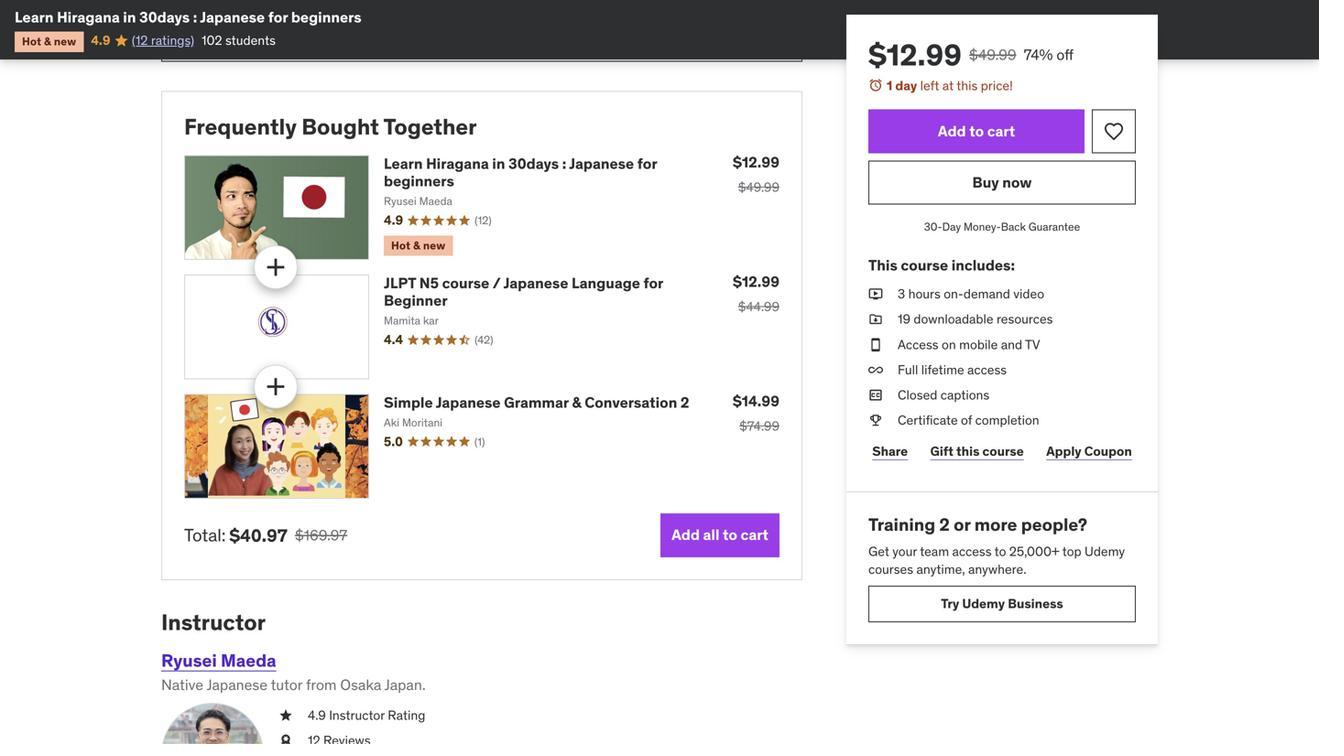 Task type: locate. For each thing, give the bounding box(es) containing it.
to right all
[[723, 526, 737, 545]]

for inside learn hiragana in 30days : japanese for beginners ryusei maeda
[[637, 154, 657, 173]]

0 horizontal spatial 4.9
[[91, 32, 110, 48]]

0 vertical spatial hot
[[22, 34, 41, 48]]

0 horizontal spatial in
[[123, 8, 136, 27]]

0 horizontal spatial $49.99
[[738, 179, 780, 195]]

learn hiragana in 30days : japanese for beginners link
[[384, 154, 657, 191]]

1 vertical spatial in
[[492, 154, 505, 173]]

1 horizontal spatial ryusei
[[384, 194, 417, 209]]

left
[[920, 77, 939, 94]]

30days
[[139, 8, 190, 27], [508, 154, 559, 173]]

to up anywhere.
[[995, 544, 1006, 560]]

add down 1 day left at this price!
[[938, 122, 966, 141]]

japanese inside ryusei maeda native japanese tutor from osaka japan.
[[207, 676, 267, 695]]

learn hiragana in 30days : japanese for beginners
[[15, 8, 362, 27]]

to
[[969, 122, 984, 141], [723, 526, 737, 545], [995, 544, 1006, 560]]

1 horizontal spatial new
[[423, 238, 445, 253]]

on
[[942, 336, 956, 353]]

top
[[1062, 544, 1082, 560]]

tv
[[1025, 336, 1040, 353]]

demand
[[964, 286, 1010, 302]]

add inside "button"
[[938, 122, 966, 141]]

30days inside learn hiragana in 30days : japanese for beginners ryusei maeda
[[508, 154, 559, 173]]

add inside button
[[672, 526, 700, 545]]

0 horizontal spatial 2
[[681, 393, 689, 412]]

this right gift
[[956, 443, 980, 460]]

0 horizontal spatial &
[[44, 34, 51, 48]]

off
[[1057, 45, 1074, 64]]

add all to cart button
[[661, 514, 780, 558]]

1 xsmall image from the top
[[868, 311, 883, 329]]

1 vertical spatial cart
[[741, 526, 769, 545]]

1 horizontal spatial 30days
[[508, 154, 559, 173]]

1 horizontal spatial udemy
[[1085, 544, 1125, 560]]

add left all
[[672, 526, 700, 545]]

12 reviews element
[[475, 213, 492, 228]]

at
[[942, 77, 954, 94]]

instructor
[[161, 609, 266, 636], [329, 707, 385, 724]]

4.9 left (12
[[91, 32, 110, 48]]

xsmall image left 19
[[868, 311, 883, 329]]

ryusei maeda native japanese tutor from osaka japan.
[[161, 650, 426, 695]]

1 vertical spatial hiragana
[[426, 154, 489, 173]]

instructor down osaka
[[329, 707, 385, 724]]

1 vertical spatial &
[[413, 238, 420, 253]]

or
[[954, 514, 971, 536]]

2 left or
[[939, 514, 950, 536]]

$12.99 for $12.99 $49.99 74% off
[[868, 37, 962, 73]]

beginners for learn hiragana in 30days : japanese for beginners
[[291, 8, 362, 27]]

2 horizontal spatial &
[[572, 393, 581, 412]]

0 vertical spatial beginners
[[291, 8, 362, 27]]

0 horizontal spatial cart
[[741, 526, 769, 545]]

1 vertical spatial instructor
[[329, 707, 385, 724]]

2 vertical spatial $12.99
[[733, 272, 780, 291]]

xsmall image up the 'share'
[[868, 412, 883, 430]]

1 vertical spatial $49.99
[[738, 179, 780, 195]]

for inside jlpt n5 course / japanese language for beginner mamita kar
[[644, 274, 663, 292]]

instructor up ryusei maeda "link"
[[161, 609, 266, 636]]

course
[[901, 256, 948, 275], [442, 274, 489, 292], [982, 443, 1024, 460]]

/
[[492, 274, 501, 292]]

2 inside "training 2 or more people? get your team access to 25,000+ top udemy courses anytime, anywhere."
[[939, 514, 950, 536]]

2 horizontal spatial to
[[995, 544, 1006, 560]]

cart inside button
[[741, 526, 769, 545]]

0 horizontal spatial course
[[442, 274, 489, 292]]

hiragana
[[57, 8, 120, 27], [426, 154, 489, 173]]

gift this course
[[930, 443, 1024, 460]]

30-day money-back guarantee
[[924, 220, 1080, 234]]

course for jlpt
[[442, 274, 489, 292]]

cart right all
[[741, 526, 769, 545]]

1 vertical spatial 2
[[939, 514, 950, 536]]

ryusei up native
[[161, 650, 217, 672]]

for for jlpt n5 course / japanese language for beginner mamita kar
[[644, 274, 663, 292]]

0 vertical spatial instructor
[[161, 609, 266, 636]]

0 horizontal spatial to
[[723, 526, 737, 545]]

apply coupon button
[[1042, 433, 1136, 470]]

ryusei down the together
[[384, 194, 417, 209]]

1 horizontal spatial maeda
[[419, 194, 452, 209]]

1 vertical spatial beginners
[[384, 172, 454, 191]]

hiragana for learn hiragana in 30days : japanese for beginners ryusei maeda
[[426, 154, 489, 173]]

0 vertical spatial for
[[268, 8, 288, 27]]

0 horizontal spatial add
[[672, 526, 700, 545]]

hot
[[22, 34, 41, 48], [391, 238, 411, 253]]

1 horizontal spatial hot
[[391, 238, 411, 253]]

4.9 up jlpt
[[384, 212, 403, 229]]

2 this from the top
[[956, 443, 980, 460]]

and
[[1001, 336, 1022, 353]]

0 horizontal spatial 30days
[[139, 8, 190, 27]]

$40.97
[[229, 525, 288, 547]]

course for gift
[[982, 443, 1024, 460]]

grammar
[[504, 393, 569, 412]]

xsmall image
[[868, 285, 883, 303], [868, 336, 883, 354], [868, 361, 883, 379], [868, 387, 883, 404], [278, 707, 293, 725], [278, 732, 293, 745]]

1 horizontal spatial &
[[413, 238, 420, 253]]

full
[[898, 362, 918, 378]]

1 horizontal spatial add
[[938, 122, 966, 141]]

0 horizontal spatial hot & new
[[22, 34, 76, 48]]

beginner
[[384, 291, 448, 310]]

learn inside learn hiragana in 30days : japanese for beginners ryusei maeda
[[384, 154, 423, 173]]

$49.99 inside $12.99 $49.99
[[738, 179, 780, 195]]

0 vertical spatial 2
[[681, 393, 689, 412]]

1 vertical spatial hot & new
[[391, 238, 445, 253]]

0 vertical spatial access
[[967, 362, 1007, 378]]

full lifetime access
[[898, 362, 1007, 378]]

0 vertical spatial hot & new
[[22, 34, 76, 48]]

1 vertical spatial learn
[[384, 154, 423, 173]]

beginners
[[291, 8, 362, 27], [384, 172, 454, 191]]

simple
[[384, 393, 433, 412]]

1 horizontal spatial beginners
[[384, 172, 454, 191]]

course left /
[[442, 274, 489, 292]]

jlpt n5 course / japanese language for beginner mamita kar
[[384, 274, 663, 328]]

price!
[[981, 77, 1013, 94]]

to inside "training 2 or more people? get your team access to 25,000+ top udemy courses anytime, anywhere."
[[995, 544, 1006, 560]]

$74.99
[[739, 418, 780, 434]]

hot & new up n5
[[391, 238, 445, 253]]

0 vertical spatial new
[[54, 34, 76, 48]]

2
[[681, 393, 689, 412], [939, 514, 950, 536]]

0 vertical spatial xsmall image
[[868, 311, 883, 329]]

4.4
[[384, 332, 403, 348]]

1 vertical spatial maeda
[[221, 650, 276, 672]]

0 vertical spatial $12.99
[[868, 37, 962, 73]]

1 horizontal spatial to
[[969, 122, 984, 141]]

maeda up tutor at the bottom left
[[221, 650, 276, 672]]

beginners inside learn hiragana in 30days : japanese for beginners ryusei maeda
[[384, 172, 454, 191]]

all
[[703, 526, 720, 545]]

ryusei inside learn hiragana in 30days : japanese for beginners ryusei maeda
[[384, 194, 417, 209]]

2 xsmall image from the top
[[868, 412, 883, 430]]

anytime,
[[916, 562, 965, 578]]

in inside learn hiragana in 30days : japanese for beginners ryusei maeda
[[492, 154, 505, 173]]

2 horizontal spatial 4.9
[[384, 212, 403, 229]]

learn for learn hiragana in 30days : japanese for beginners ryusei maeda
[[384, 154, 423, 173]]

new
[[54, 34, 76, 48], [423, 238, 445, 253]]

1 vertical spatial udemy
[[962, 596, 1005, 613]]

1 vertical spatial $12.99
[[733, 153, 780, 172]]

maeda inside ryusei maeda native japanese tutor from osaka japan.
[[221, 650, 276, 672]]

2 vertical spatial &
[[572, 393, 581, 412]]

0 horizontal spatial :
[[193, 8, 197, 27]]

0 vertical spatial :
[[193, 8, 197, 27]]

kar
[[423, 314, 439, 328]]

jlpt n5 course / japanese language for beginner link
[[384, 274, 663, 310]]

access down mobile
[[967, 362, 1007, 378]]

0 horizontal spatial instructor
[[161, 609, 266, 636]]

of
[[961, 412, 972, 429]]

0 vertical spatial $49.99
[[969, 45, 1016, 64]]

osaka
[[340, 676, 381, 695]]

closed
[[898, 387, 937, 403]]

hiragana inside learn hiragana in 30days : japanese for beginners ryusei maeda
[[426, 154, 489, 173]]

courses
[[868, 562, 913, 578]]

0 vertical spatial 4.9
[[91, 32, 110, 48]]

4.9 down from
[[308, 707, 326, 724]]

2 right conversation
[[681, 393, 689, 412]]

xsmall image for closed
[[868, 387, 883, 404]]

$49.99 inside $12.99 $49.99 74% off
[[969, 45, 1016, 64]]

for
[[268, 8, 288, 27], [637, 154, 657, 173], [644, 274, 663, 292]]

1 horizontal spatial instructor
[[329, 707, 385, 724]]

udemy right try
[[962, 596, 1005, 613]]

hiragana for learn hiragana in 30days : japanese for beginners
[[57, 8, 120, 27]]

1 vertical spatial 4.9
[[384, 212, 403, 229]]

1 vertical spatial ryusei
[[161, 650, 217, 672]]

money-
[[964, 220, 1001, 234]]

share
[[872, 443, 908, 460]]

course down the completion
[[982, 443, 1024, 460]]

0 vertical spatial 30days
[[139, 8, 190, 27]]

1 vertical spatial xsmall image
[[868, 412, 883, 430]]

for for learn hiragana in 30days : japanese for beginners
[[268, 8, 288, 27]]

0 horizontal spatial learn
[[15, 8, 54, 27]]

course up hours
[[901, 256, 948, 275]]

1 vertical spatial new
[[423, 238, 445, 253]]

$14.99
[[733, 392, 780, 411]]

new up n5
[[423, 238, 445, 253]]

1 vertical spatial for
[[637, 154, 657, 173]]

1 horizontal spatial :
[[562, 154, 566, 173]]

0 vertical spatial ryusei
[[384, 194, 417, 209]]

$49.99 for $12.99 $49.99
[[738, 179, 780, 195]]

new left (12
[[54, 34, 76, 48]]

this
[[868, 256, 898, 275]]

1 horizontal spatial learn
[[384, 154, 423, 173]]

0 vertical spatial add
[[938, 122, 966, 141]]

wishlist image
[[1103, 121, 1125, 143]]

0 vertical spatial hiragana
[[57, 8, 120, 27]]

1 review element
[[474, 434, 485, 450]]

add to cart button
[[868, 110, 1085, 154]]

total:
[[184, 524, 226, 546]]

19 downloadable resources
[[898, 311, 1053, 328]]

$12.99
[[868, 37, 962, 73], [733, 153, 780, 172], [733, 272, 780, 291]]

0 horizontal spatial new
[[54, 34, 76, 48]]

1 horizontal spatial hiragana
[[426, 154, 489, 173]]

2 horizontal spatial course
[[982, 443, 1024, 460]]

access on mobile and tv
[[898, 336, 1040, 353]]

xsmall image
[[868, 311, 883, 329], [868, 412, 883, 430]]

2 vertical spatial 4.9
[[308, 707, 326, 724]]

cart inside "button"
[[987, 122, 1015, 141]]

learn for learn hiragana in 30days : japanese for beginners
[[15, 8, 54, 27]]

0 horizontal spatial ryusei
[[161, 650, 217, 672]]

1 horizontal spatial in
[[492, 154, 505, 173]]

udemy right top
[[1085, 544, 1125, 560]]

0 vertical spatial learn
[[15, 8, 54, 27]]

: inside learn hiragana in 30days : japanese for beginners ryusei maeda
[[562, 154, 566, 173]]

access down or
[[952, 544, 992, 560]]

1 horizontal spatial 2
[[939, 514, 950, 536]]

japanese inside jlpt n5 course / japanese language for beginner mamita kar
[[503, 274, 568, 292]]

0 vertical spatial maeda
[[419, 194, 452, 209]]

maeda down the together
[[419, 194, 452, 209]]

this right at
[[957, 77, 978, 94]]

xsmall image for 4.9
[[278, 707, 293, 725]]

xsmall image for certificate
[[868, 412, 883, 430]]

19
[[898, 311, 911, 328]]

cart
[[987, 122, 1015, 141], [741, 526, 769, 545]]

1 vertical spatial this
[[956, 443, 980, 460]]

team
[[920, 544, 949, 560]]

0 horizontal spatial maeda
[[221, 650, 276, 672]]

4.9 for (12)
[[384, 212, 403, 229]]

certificate of completion
[[898, 412, 1039, 429]]

jlpt
[[384, 274, 416, 292]]

aki
[[384, 416, 399, 430]]

total: $40.97 $169.97
[[184, 524, 347, 547]]

hot & new left (12
[[22, 34, 76, 48]]

1 horizontal spatial cart
[[987, 122, 1015, 141]]

0 horizontal spatial hiragana
[[57, 8, 120, 27]]

& inside simple japanese grammar & conversation 2 aki moritani
[[572, 393, 581, 412]]

business
[[1008, 596, 1063, 613]]

1 vertical spatial access
[[952, 544, 992, 560]]

hot & new
[[22, 34, 76, 48], [391, 238, 445, 253]]

1 vertical spatial add
[[672, 526, 700, 545]]

to down price!
[[969, 122, 984, 141]]

(12
[[132, 32, 148, 48]]

0 vertical spatial udemy
[[1085, 544, 1125, 560]]

includes:
[[951, 256, 1015, 275]]

1 horizontal spatial $49.99
[[969, 45, 1016, 64]]

: for learn hiragana in 30days : japanese for beginners
[[193, 8, 197, 27]]

course inside jlpt n5 course / japanese language for beginner mamita kar
[[442, 274, 489, 292]]

$49.99 for $12.99 $49.99 74% off
[[969, 45, 1016, 64]]

cart down price!
[[987, 122, 1015, 141]]

2 vertical spatial for
[[644, 274, 663, 292]]

ryusei inside ryusei maeda native japanese tutor from osaka japan.
[[161, 650, 217, 672]]

0 horizontal spatial beginners
[[291, 8, 362, 27]]

add to cart
[[938, 122, 1015, 141]]

0 vertical spatial cart
[[987, 122, 1015, 141]]

0 horizontal spatial hot
[[22, 34, 41, 48]]

0 vertical spatial in
[[123, 8, 136, 27]]

0 vertical spatial this
[[957, 77, 978, 94]]

30-
[[924, 220, 942, 234]]

1 vertical spatial :
[[562, 154, 566, 173]]

1 vertical spatial 30days
[[508, 154, 559, 173]]



Task type: describe. For each thing, give the bounding box(es) containing it.
now
[[1002, 173, 1032, 192]]

to inside add to cart "button"
[[969, 122, 984, 141]]

$12.99 $44.99
[[733, 272, 780, 315]]

n5
[[419, 274, 439, 292]]

$14.99 $74.99
[[733, 392, 780, 434]]

mamita
[[384, 314, 420, 328]]

$12.99 for $12.99 $44.99
[[733, 272, 780, 291]]

0 vertical spatial &
[[44, 34, 51, 48]]

$169.97
[[295, 526, 347, 545]]

tutor
[[271, 676, 302, 695]]

day
[[942, 220, 961, 234]]

buy
[[972, 173, 999, 192]]

buy now button
[[868, 161, 1136, 205]]

frequently
[[184, 113, 297, 141]]

add for add all to cart
[[672, 526, 700, 545]]

people?
[[1021, 514, 1087, 536]]

in for learn hiragana in 30days : japanese for beginners
[[123, 8, 136, 27]]

closed captions
[[898, 387, 990, 403]]

add all to cart
[[672, 526, 769, 545]]

3 hours on-demand video
[[898, 286, 1044, 302]]

102
[[202, 32, 222, 48]]

1 horizontal spatial 4.9
[[308, 707, 326, 724]]

captions
[[941, 387, 990, 403]]

xsmall image for 19
[[868, 311, 883, 329]]

1 this from the top
[[957, 77, 978, 94]]

frequently bought together
[[184, 113, 477, 141]]

add for add to cart
[[938, 122, 966, 141]]

: for learn hiragana in 30days : japanese for beginners ryusei maeda
[[562, 154, 566, 173]]

anywhere.
[[968, 562, 1026, 578]]

4.9 for (12 ratings)
[[91, 32, 110, 48]]

downloadable
[[914, 311, 994, 328]]

video
[[1013, 286, 1044, 302]]

2 inside simple japanese grammar & conversation 2 aki moritani
[[681, 393, 689, 412]]

moritani
[[402, 416, 443, 430]]

learn hiragana in 30days : japanese for beginners ryusei maeda
[[384, 154, 657, 209]]

mobile
[[959, 336, 998, 353]]

training 2 or more people? get your team access to 25,000+ top udemy courses anytime, anywhere.
[[868, 514, 1125, 578]]

$12.99 for $12.99 $49.99
[[733, 153, 780, 172]]

buy now
[[972, 173, 1032, 192]]

completion
[[975, 412, 1039, 429]]

rating
[[388, 707, 425, 724]]

lifetime
[[921, 362, 964, 378]]

apply coupon
[[1046, 443, 1132, 460]]

1 horizontal spatial course
[[901, 256, 948, 275]]

udemy inside "training 2 or more people? get your team access to 25,000+ top udemy courses anytime, anywhere."
[[1085, 544, 1125, 560]]

certificate
[[898, 412, 958, 429]]

$12.99 $49.99
[[733, 153, 780, 195]]

xsmall image for full
[[868, 361, 883, 379]]

30days for learn hiragana in 30days : japanese for beginners
[[139, 8, 190, 27]]

training
[[868, 514, 935, 536]]

74%
[[1024, 45, 1053, 64]]

conversation
[[585, 393, 677, 412]]

apply
[[1046, 443, 1082, 460]]

5.0
[[384, 434, 403, 450]]

get
[[868, 544, 889, 560]]

maeda inside learn hiragana in 30days : japanese for beginners ryusei maeda
[[419, 194, 452, 209]]

access
[[898, 336, 939, 353]]

(12)
[[475, 213, 492, 228]]

0 horizontal spatial udemy
[[962, 596, 1005, 613]]

3
[[898, 286, 905, 302]]

your
[[892, 544, 917, 560]]

together
[[383, 113, 477, 141]]

japanese inside learn hiragana in 30days : japanese for beginners ryusei maeda
[[569, 154, 634, 173]]

day
[[895, 77, 917, 94]]

japan.
[[384, 676, 426, 695]]

try
[[941, 596, 959, 613]]

102 students
[[202, 32, 276, 48]]

alarm image
[[868, 78, 883, 93]]

$12.99 $49.99 74% off
[[868, 37, 1074, 73]]

gift this course link
[[927, 433, 1028, 470]]

(42)
[[475, 333, 493, 347]]

42 reviews element
[[475, 332, 493, 348]]

coupon
[[1084, 443, 1132, 460]]

xsmall image for access
[[868, 336, 883, 354]]

1
[[887, 77, 893, 94]]

native
[[161, 676, 203, 695]]

gift
[[930, 443, 954, 460]]

(1)
[[474, 435, 485, 449]]

for for learn hiragana in 30days : japanese for beginners ryusei maeda
[[637, 154, 657, 173]]

to inside the 'add all to cart' button
[[723, 526, 737, 545]]

share button
[[868, 433, 912, 470]]

ratings)
[[151, 32, 194, 48]]

1 horizontal spatial hot & new
[[391, 238, 445, 253]]

bought
[[302, 113, 379, 141]]

resources
[[997, 311, 1053, 328]]

in for learn hiragana in 30days : japanese for beginners ryusei maeda
[[492, 154, 505, 173]]

30days for learn hiragana in 30days : japanese for beginners ryusei maeda
[[508, 154, 559, 173]]

hours
[[908, 286, 941, 302]]

back
[[1001, 220, 1026, 234]]

simple japanese grammar & conversation 2 aki moritani
[[384, 393, 689, 430]]

1 vertical spatial hot
[[391, 238, 411, 253]]

students
[[225, 32, 276, 48]]

japanese inside simple japanese grammar & conversation 2 aki moritani
[[436, 393, 501, 412]]

language
[[572, 274, 640, 292]]

$44.99
[[738, 298, 780, 315]]

guarantee
[[1029, 220, 1080, 234]]

from
[[306, 676, 337, 695]]

beginners for learn hiragana in 30days : japanese for beginners ryusei maeda
[[384, 172, 454, 191]]

access inside "training 2 or more people? get your team access to 25,000+ top udemy courses anytime, anywhere."
[[952, 544, 992, 560]]

more
[[974, 514, 1017, 536]]

xsmall image for 3
[[868, 285, 883, 303]]



Task type: vqa. For each thing, say whether or not it's contained in the screenshot.
SUBTITLES
no



